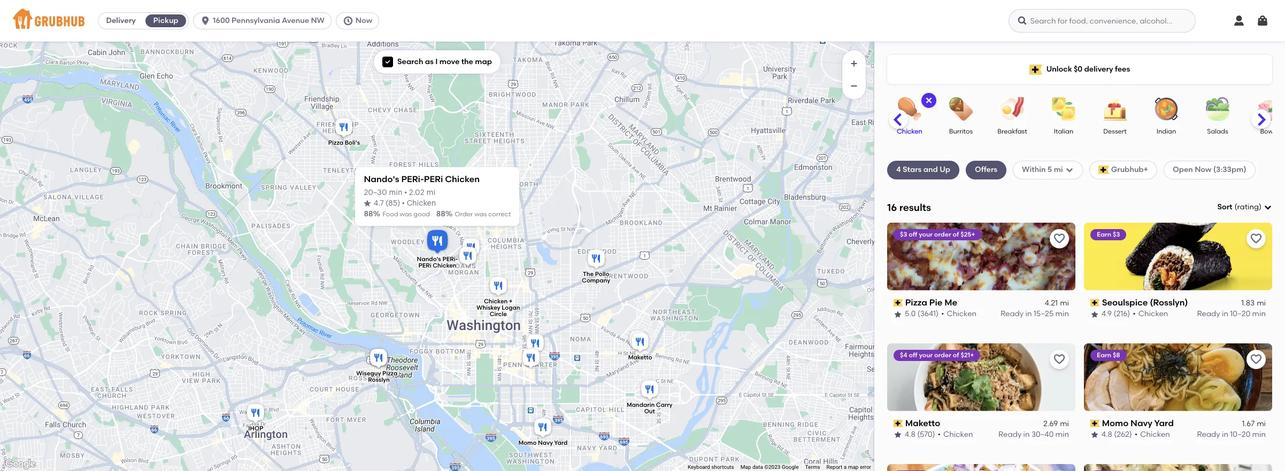 Task type: describe. For each thing, give the bounding box(es) containing it.
subscription pass image for pizza pie me
[[894, 300, 903, 307]]

subscription pass image for momo navy yard
[[1091, 420, 1100, 428]]

peri- for nando's peri-peri chicken 20–30 min • 2.02 mi
[[401, 174, 424, 184]]

pickup button
[[143, 12, 188, 29]]

$0
[[1074, 65, 1083, 74]]

85
[[388, 200, 397, 207]]

-
[[399, 371, 401, 378]]

wiseguy pizza - rosslyn
[[356, 371, 401, 384]]

1.83
[[1241, 299, 1255, 308]]

salads image
[[1199, 97, 1237, 121]]

4.8 (570)
[[905, 431, 935, 440]]

10–20 for momo navy yard
[[1230, 431, 1251, 440]]

fees
[[1115, 65, 1130, 74]]

order
[[455, 211, 473, 218]]

save this restaurant button for navy
[[1247, 350, 1266, 369]]

• chicken for momo
[[1135, 431, 1170, 440]]

nando's peri-peri chicken image
[[424, 228, 450, 257]]

of for maketto
[[953, 352, 959, 359]]

(rosslyn)
[[1150, 298, 1188, 308]]

1 horizontal spatial maketto
[[905, 419, 940, 429]]

logan
[[502, 305, 520, 312]]

maketto logo image
[[887, 344, 1076, 412]]

maketto inside map region
[[628, 355, 652, 361]]

unlock
[[1046, 65, 1072, 74]]

% for 88 % order was correct
[[445, 210, 452, 219]]

1 horizontal spatial navy
[[1131, 419, 1153, 429]]

1600 pennsylvania avenue nw
[[213, 16, 325, 25]]

pollo
[[595, 271, 609, 278]]

4.8 for maketto
[[905, 431, 916, 440]]

1.67
[[1242, 420, 1255, 429]]

off for maketto
[[909, 352, 918, 359]]

error
[[860, 465, 871, 471]]

report a map error
[[827, 465, 871, 471]]

a
[[844, 465, 847, 471]]

of for pizza pie me
[[953, 231, 959, 238]]

earn $3
[[1097, 231, 1120, 238]]

min for seoulspice
[[1252, 310, 1266, 319]]

2.69
[[1043, 420, 1058, 429]]

nando's peri- peri chicken the pollo company
[[417, 256, 610, 284]]

grubhub+
[[1111, 165, 1148, 175]]

me
[[945, 298, 957, 308]]

was for 88 % order was correct
[[474, 211, 487, 218]]

4.9
[[1102, 310, 1112, 319]]

• chicken inside map region
[[402, 200, 436, 207]]

keyboard shortcuts
[[688, 465, 734, 471]]

min for pizza
[[1056, 310, 1069, 319]]

star icon image for maketto
[[894, 431, 902, 440]]

) for sort ( rating )
[[1259, 203, 1262, 212]]

• inside nando's peri-peri chicken 20–30 min • 2.02 mi
[[404, 189, 407, 197]]

spice 6 modern indian image
[[524, 333, 546, 357]]

pizza inside wiseguy pizza - rosslyn
[[382, 371, 397, 378]]

$3 off your order of $25+
[[900, 231, 975, 238]]

delivery
[[1084, 65, 1113, 74]]

subscription pass image
[[1091, 300, 1100, 307]]

earn $8
[[1097, 352, 1120, 359]]

0 vertical spatial momo
[[1102, 419, 1129, 429]]

min inside nando's peri-peri chicken 20–30 min • 2.02 mi
[[389, 189, 402, 197]]

within 5 mi
[[1022, 165, 1063, 175]]

(3:33pm)
[[1213, 165, 1246, 175]]

• right 85
[[402, 200, 404, 207]]

chicken image
[[891, 97, 928, 121]]

save this restaurant image for momo navy yard
[[1250, 353, 1263, 366]]

save this restaurant image for pizza pie me
[[1053, 233, 1066, 245]]

16
[[887, 201, 897, 214]]

pizza boli's image
[[333, 117, 354, 140]]

chicken down chicken image
[[897, 128, 922, 135]]

pizza for pizza boli's
[[328, 139, 343, 146]]

bowls
[[1260, 128, 1278, 135]]

1600
[[213, 16, 230, 25]]

pennsylvania
[[232, 16, 280, 25]]

your for pizza pie me
[[919, 231, 933, 238]]

star icon image for seoulspice (rosslyn)
[[1091, 310, 1099, 319]]

momo navy yard inside map region
[[518, 440, 567, 447]]

dessert
[[1103, 128, 1127, 135]]

(262)
[[1114, 431, 1132, 440]]

chicken + whiskey logan circle image
[[488, 275, 509, 299]]

peri for nando's peri- peri chicken the pollo company
[[418, 262, 431, 269]]

ready for momo navy yard
[[1197, 431, 1220, 440]]

out
[[644, 409, 655, 416]]

the pollo company image
[[585, 248, 607, 272]]

keyboard shortcuts button
[[688, 464, 734, 472]]

i
[[435, 57, 438, 66]]

88 for 88 % food was good
[[364, 210, 373, 219]]

min down the "2.69 mi"
[[1056, 431, 1069, 440]]

italian
[[1054, 128, 1074, 135]]

nando's peri-peri chicken 20–30 min • 2.02 mi
[[364, 174, 479, 197]]

( for rating
[[1235, 203, 1237, 212]]

chicken inside chicken + whiskey logan circle
[[484, 299, 507, 305]]

as
[[425, 57, 434, 66]]

data
[[752, 465, 763, 471]]

rating image
[[364, 200, 371, 207]]

off for pizza pie me
[[909, 231, 917, 238]]

offers
[[975, 165, 998, 175]]

mandarin
[[627, 402, 654, 409]]

momo inside map region
[[518, 440, 536, 447]]

4.21 mi
[[1045, 299, 1069, 308]]

results
[[899, 201, 931, 214]]

terms
[[805, 465, 820, 471]]

main navigation navigation
[[0, 0, 1285, 42]]

earn for momo navy yard
[[1097, 352, 1111, 359]]

breakfast image
[[994, 97, 1031, 121]]

indian
[[1157, 128, 1176, 135]]

seoulspice (rosslyn) image
[[368, 348, 389, 371]]

open now (3:33pm)
[[1173, 165, 1246, 175]]

mi for pizza pie me
[[1060, 299, 1069, 308]]

map region
[[0, 0, 897, 472]]

burritos
[[949, 128, 973, 135]]

the
[[461, 57, 473, 66]]

boli's
[[345, 139, 360, 146]]

88 for 88 % order was correct
[[436, 210, 445, 219]]

search as i move the map
[[397, 57, 492, 66]]

$8
[[1113, 352, 1120, 359]]

pizza boli's
[[328, 139, 360, 146]]

1.83 mi
[[1241, 299, 1266, 308]]

none field containing sort
[[1218, 202, 1272, 213]]

1 $3 from the left
[[900, 231, 907, 238]]

1600 pennsylvania avenue nw button
[[193, 12, 336, 29]]

4
[[896, 165, 901, 175]]

svg image inside now button
[[343, 16, 353, 26]]

pickup
[[153, 16, 178, 25]]

keyboard
[[688, 465, 710, 471]]

4.9 (216)
[[1102, 310, 1130, 319]]

map data ©2023 google
[[741, 465, 799, 471]]

seoulspice (rosslyn)
[[1102, 298, 1188, 308]]

chicken down seoulspice (rosslyn)
[[1139, 310, 1168, 319]]

$25+
[[961, 231, 975, 238]]

up
[[940, 165, 950, 175]]

sort
[[1218, 203, 1233, 212]]

5.0
[[905, 310, 916, 319]]

svg image inside field
[[1264, 203, 1272, 212]]

ready for seoulspice (rosslyn)
[[1197, 310, 1220, 319]]

• chicken for seoulspice
[[1133, 310, 1168, 319]]

indian image
[[1148, 97, 1185, 121]]

1 horizontal spatial map
[[848, 465, 859, 471]]

(570)
[[917, 431, 935, 440]]

in for pizza pie me
[[1026, 310, 1032, 319]]

20–30
[[364, 189, 387, 197]]

mi for momo navy yard
[[1257, 420, 1266, 429]]

ihop image
[[245, 403, 266, 426]]

google image
[[3, 458, 38, 472]]

ready for maketto
[[999, 431, 1022, 440]]

(3641)
[[918, 310, 939, 319]]

circle
[[489, 311, 507, 318]]

chicken right (262)
[[1140, 431, 1170, 440]]

your for maketto
[[919, 352, 933, 359]]

chicken inside nando's peri-peri chicken 20–30 min • 2.02 mi
[[445, 174, 479, 184]]

$4
[[900, 352, 907, 359]]

terms link
[[805, 465, 820, 471]]

plus icon image
[[849, 58, 859, 69]]

whiskey
[[476, 305, 500, 312]]

1 horizontal spatial yard
[[1154, 419, 1174, 429]]

chicken inside nando's peri- peri chicken the pollo company
[[433, 262, 456, 269]]

( for 85
[[386, 200, 388, 207]]

save this restaurant image for seoulspice (rosslyn)
[[1250, 233, 1263, 245]]

mandarin carry out
[[627, 402, 672, 416]]

4.7
[[373, 200, 384, 207]]

ready in 10–20 min for momo navy yard
[[1197, 431, 1266, 440]]

earn for seoulspice (rosslyn)
[[1097, 231, 1111, 238]]



Task type: locate. For each thing, give the bounding box(es) containing it.
bowls image
[[1250, 97, 1285, 121]]

mi right 4.21
[[1060, 299, 1069, 308]]

( right 'sort' at the right top of page
[[1235, 203, 1237, 212]]

2 off from the top
[[909, 352, 918, 359]]

1 horizontal spatial now
[[1195, 165, 1212, 175]]

1 horizontal spatial 4.8
[[1102, 431, 1112, 440]]

1 10–20 from the top
[[1230, 310, 1251, 319]]

was inside 88 % food was good
[[399, 211, 412, 218]]

• right (262)
[[1135, 431, 1138, 440]]

• chicken right (570)
[[938, 431, 973, 440]]

map
[[741, 465, 751, 471]]

move
[[440, 57, 460, 66]]

) for 4.7 ( 85 )
[[397, 200, 400, 207]]

report
[[827, 465, 843, 471]]

1 horizontal spatial (
[[1235, 203, 1237, 212]]

0 horizontal spatial pizza
[[328, 139, 343, 146]]

open
[[1173, 165, 1193, 175]]

now right open
[[1195, 165, 1212, 175]]

1 vertical spatial momo navy yard
[[518, 440, 567, 447]]

nando's
[[364, 174, 399, 184], [417, 256, 441, 263]]

ready in 10–20 min for seoulspice (rosslyn)
[[1197, 310, 1266, 319]]

1 vertical spatial grubhub plus flag logo image
[[1098, 166, 1109, 175]]

2 of from the top
[[953, 352, 959, 359]]

0 horizontal spatial now
[[356, 16, 372, 25]]

nando's inside nando's peri- peri chicken the pollo company
[[417, 256, 441, 263]]

ready in 10–20 min down 1.67
[[1197, 431, 1266, 440]]

ready in 10–20 min
[[1197, 310, 1266, 319], [1197, 431, 1266, 440]]

report a map error link
[[827, 465, 871, 471]]

pizza left -
[[382, 371, 397, 378]]

order left $21+
[[934, 352, 951, 359]]

0 horizontal spatial peri-
[[401, 174, 424, 184]]

subscription pass image for maketto
[[894, 420, 903, 428]]

0 horizontal spatial momo
[[518, 440, 536, 447]]

1 your from the top
[[919, 231, 933, 238]]

1 vertical spatial of
[[953, 352, 959, 359]]

1 of from the top
[[953, 231, 959, 238]]

peri- left the new york grill image
[[442, 256, 458, 263]]

of left $21+
[[953, 352, 959, 359]]

google
[[782, 465, 799, 471]]

chicken right (570)
[[943, 431, 973, 440]]

1 horizontal spatial grubhub plus flag logo image
[[1098, 166, 1109, 175]]

peri up "2.02"
[[424, 174, 443, 184]]

• chicken down seoulspice (rosslyn)
[[1133, 310, 1168, 319]]

now inside button
[[356, 16, 372, 25]]

1 vertical spatial now
[[1195, 165, 1212, 175]]

0 vertical spatial of
[[953, 231, 959, 238]]

• right (216)
[[1133, 310, 1136, 319]]

0 horizontal spatial navy
[[538, 440, 553, 447]]

) inside map region
[[397, 200, 400, 207]]

0 vertical spatial order
[[934, 231, 951, 238]]

order left $25+
[[934, 231, 951, 238]]

0 vertical spatial navy
[[1131, 419, 1153, 429]]

0 vertical spatial momo navy yard
[[1102, 419, 1174, 429]]

was for 88 % food was good
[[399, 211, 412, 218]]

0 horizontal spatial )
[[397, 200, 400, 207]]

1 vertical spatial momo
[[518, 440, 536, 447]]

peri- inside nando's peri- peri chicken the pollo company
[[442, 256, 458, 263]]

2 % from the left
[[445, 210, 452, 219]]

88 right good
[[436, 210, 445, 219]]

wiseguy
[[356, 371, 381, 378]]

%
[[373, 210, 380, 219], [445, 210, 452, 219]]

10–20
[[1230, 310, 1251, 319], [1230, 431, 1251, 440]]

burritos image
[[942, 97, 980, 121]]

min up 85
[[389, 189, 402, 197]]

chicken up order in the top of the page
[[445, 174, 479, 184]]

stars
[[903, 165, 922, 175]]

carry
[[656, 402, 672, 409]]

salads
[[1207, 128, 1228, 135]]

pizza left boli's
[[328, 139, 343, 146]]

0 vertical spatial peri
[[424, 174, 443, 184]]

peri down nando's peri-peri chicken image
[[418, 262, 431, 269]]

pizza pie me
[[905, 298, 957, 308]]

1 horizontal spatial was
[[474, 211, 487, 218]]

delivery
[[106, 16, 136, 25]]

pizza boli's logo image
[[1084, 465, 1272, 472]]

1 vertical spatial your
[[919, 352, 933, 359]]

(216)
[[1114, 310, 1130, 319]]

• down pie
[[941, 310, 944, 319]]

off right $4
[[909, 352, 918, 359]]

pie
[[929, 298, 943, 308]]

mi inside nando's peri-peri chicken 20–30 min • 2.02 mi
[[426, 189, 435, 197]]

mi right 1.83
[[1257, 299, 1266, 308]]

2 your from the top
[[919, 352, 933, 359]]

1 % from the left
[[373, 210, 380, 219]]

grubhub plus flag logo image left "unlock"
[[1029, 64, 1042, 75]]

1 vertical spatial peri
[[418, 262, 431, 269]]

2 vertical spatial pizza
[[382, 371, 397, 378]]

momo navy yard logo image
[[1084, 344, 1272, 412]]

maketto down tigo's icon
[[628, 355, 652, 361]]

star icon image left 4.8 (570)
[[894, 431, 902, 440]]

now right nw
[[356, 16, 372, 25]]

• for momo navy yard
[[1135, 431, 1138, 440]]

$3
[[900, 231, 907, 238], [1113, 231, 1120, 238]]

0 vertical spatial maketto
[[628, 355, 652, 361]]

0 vertical spatial yard
[[1154, 419, 1174, 429]]

peri for nando's peri-peri chicken 20–30 min • 2.02 mi
[[424, 174, 443, 184]]

1 4.8 from the left
[[905, 431, 916, 440]]

• chicken right (262)
[[1135, 431, 1170, 440]]

10–20 down 1.83
[[1230, 310, 1251, 319]]

map right the the at the left
[[475, 57, 492, 66]]

1 horizontal spatial $3
[[1113, 231, 1120, 238]]

1 off from the top
[[909, 231, 917, 238]]

2 was from the left
[[474, 211, 487, 218]]

in for seoulspice (rosslyn)
[[1222, 310, 1229, 319]]

ready in 15–25 min
[[1001, 310, 1069, 319]]

yard inside map region
[[554, 440, 567, 447]]

nando's left jyoti indian cuisine image
[[417, 256, 441, 263]]

mi right 1.67
[[1257, 420, 1266, 429]]

0 vertical spatial peri-
[[401, 174, 424, 184]]

save this restaurant image
[[1053, 353, 1066, 366]]

now
[[356, 16, 372, 25], [1195, 165, 1212, 175]]

( right 4.7 in the top of the page
[[386, 200, 388, 207]]

peri- for nando's peri- peri chicken the pollo company
[[442, 256, 458, 263]]

1 earn from the top
[[1097, 231, 1111, 238]]

4.8 left (570)
[[905, 431, 916, 440]]

star icon image left 5.0
[[894, 310, 902, 319]]

0 horizontal spatial map
[[475, 57, 492, 66]]

svg image
[[1256, 14, 1269, 27], [343, 16, 353, 26], [1017, 16, 1028, 26], [925, 96, 933, 105]]

within
[[1022, 165, 1046, 175]]

chicken down nando's peri-peri chicken image
[[433, 262, 456, 269]]

0 vertical spatial ready in 10–20 min
[[1197, 310, 1266, 319]]

• chicken for pizza
[[941, 310, 977, 319]]

1 vertical spatial maketto
[[905, 419, 940, 429]]

0 horizontal spatial maketto
[[628, 355, 652, 361]]

% for 88 % food was good
[[373, 210, 380, 219]]

4.8 left (262)
[[1102, 431, 1112, 440]]

1 vertical spatial nando's
[[417, 256, 441, 263]]

ihop
[[248, 426, 263, 433]]

order
[[934, 231, 951, 238], [934, 352, 951, 359]]

• chicken
[[402, 200, 436, 207], [941, 310, 977, 319], [1133, 310, 1168, 319], [938, 431, 973, 440], [1135, 431, 1170, 440]]

(
[[386, 200, 388, 207], [1235, 203, 1237, 212]]

shortcuts
[[711, 465, 734, 471]]

• for maketto
[[938, 431, 941, 440]]

0 horizontal spatial yard
[[554, 440, 567, 447]]

• chicken down "2.02"
[[402, 200, 436, 207]]

1 vertical spatial navy
[[538, 440, 553, 447]]

order for maketto
[[934, 352, 951, 359]]

1.67 mi
[[1242, 420, 1266, 429]]

min down '1.67 mi'
[[1252, 431, 1266, 440]]

grubhub plus flag logo image for grubhub+
[[1098, 166, 1109, 175]]

nando's up 20–30 on the top
[[364, 174, 399, 184]]

15–25
[[1034, 310, 1054, 319]]

•
[[404, 189, 407, 197], [402, 200, 404, 207], [941, 310, 944, 319], [1133, 310, 1136, 319], [938, 431, 941, 440], [1135, 431, 1138, 440]]

now button
[[336, 12, 384, 29]]

grubhub plus flag logo image
[[1029, 64, 1042, 75], [1098, 166, 1109, 175]]

1 vertical spatial pizza
[[905, 298, 927, 308]]

mi for maketto
[[1060, 420, 1069, 429]]

10–20 down 1.67
[[1230, 431, 1251, 440]]

search
[[397, 57, 423, 66]]

) up 88 % food was good
[[397, 200, 400, 207]]

min down 1.83 mi
[[1252, 310, 1266, 319]]

0 vertical spatial 10–20
[[1230, 310, 1251, 319]]

peri inside nando's peri- peri chicken the pollo company
[[418, 262, 431, 269]]

0 vertical spatial nando's
[[364, 174, 399, 184]]

save this restaurant image
[[1053, 233, 1066, 245], [1250, 233, 1263, 245], [1250, 353, 1263, 366]]

min for momo
[[1252, 431, 1266, 440]]

food
[[382, 211, 398, 218]]

2 horizontal spatial pizza
[[905, 298, 927, 308]]

off down results
[[909, 231, 917, 238]]

star icon image
[[894, 310, 902, 319], [1091, 310, 1099, 319], [894, 431, 902, 440], [1091, 431, 1099, 440]]

mi right 5
[[1054, 165, 1063, 175]]

0 vertical spatial grubhub plus flag logo image
[[1029, 64, 1042, 75]]

italian image
[[1045, 97, 1083, 121]]

( inside map region
[[386, 200, 388, 207]]

svg image
[[1233, 14, 1246, 27], [200, 16, 211, 26], [385, 59, 391, 65], [1065, 166, 1074, 175], [1264, 203, 1272, 212]]

chicken up circle
[[484, 299, 507, 305]]

% left order in the top of the page
[[445, 210, 452, 219]]

0 horizontal spatial 88
[[364, 210, 373, 219]]

0 horizontal spatial nando's
[[364, 174, 399, 184]]

min down "4.21 mi"
[[1056, 310, 1069, 319]]

chicken + whiskey logan circle
[[476, 299, 520, 318]]

peri- up "2.02"
[[401, 174, 424, 184]]

your right $4
[[919, 352, 933, 359]]

88 down "rating" icon
[[364, 210, 373, 219]]

star icon image down subscription pass image at the right of the page
[[1091, 310, 1099, 319]]

1 horizontal spatial momo navy yard
[[1102, 419, 1174, 429]]

2 10–20 from the top
[[1230, 431, 1251, 440]]

5
[[1048, 165, 1052, 175]]

1 ready in 10–20 min from the top
[[1197, 310, 1266, 319]]

seoulspice
[[1102, 298, 1148, 308]]

momo navy yard image
[[532, 417, 553, 441]]

was right order in the top of the page
[[474, 211, 487, 218]]

0 vertical spatial now
[[356, 16, 372, 25]]

save this restaurant button for pie
[[1050, 229, 1069, 249]]

1 vertical spatial map
[[848, 465, 859, 471]]

new york grill image
[[460, 237, 482, 260]]

seoulspice image
[[520, 348, 542, 371]]

% down 4.7 in the top of the page
[[373, 210, 380, 219]]

peri- inside nando's peri-peri chicken 20–30 min • 2.02 mi
[[401, 174, 424, 184]]

ready in 30–40 min
[[999, 431, 1069, 440]]

subscription pass image
[[894, 300, 903, 307], [894, 420, 903, 428], [1091, 420, 1100, 428]]

) right 'sort' at the right top of page
[[1259, 203, 1262, 212]]

0 vertical spatial earn
[[1097, 231, 1111, 238]]

earn
[[1097, 231, 1111, 238], [1097, 352, 1111, 359]]

2 ready in 10–20 min from the top
[[1197, 431, 1266, 440]]

30–40
[[1032, 431, 1054, 440]]

1 vertical spatial earn
[[1097, 352, 1111, 359]]

pizza for pizza pie me
[[905, 298, 927, 308]]

pizza pie me logo image
[[887, 223, 1076, 291]]

your
[[919, 231, 933, 238], [919, 352, 933, 359]]

88 % order was correct
[[436, 210, 511, 219]]

1 horizontal spatial %
[[445, 210, 452, 219]]

None field
[[1218, 202, 1272, 213]]

0 horizontal spatial grubhub plus flag logo image
[[1029, 64, 1042, 75]]

jyoti indian cuisine image
[[457, 245, 478, 269]]

wiseguy pizza - rosslyn image
[[368, 348, 389, 371]]

2 4.8 from the left
[[1102, 431, 1112, 440]]

chicken up good
[[407, 200, 436, 207]]

5.0 (3641)
[[905, 310, 939, 319]]

1 horizontal spatial peri-
[[442, 256, 458, 263]]

your down results
[[919, 231, 933, 238]]

chicken down the 'me'
[[947, 310, 977, 319]]

dessert image
[[1096, 97, 1134, 121]]

16 results
[[887, 201, 931, 214]]

min
[[389, 189, 402, 197], [1056, 310, 1069, 319], [1252, 310, 1266, 319], [1056, 431, 1069, 440], [1252, 431, 1266, 440]]

0 horizontal spatial (
[[386, 200, 388, 207]]

1 horizontal spatial 88
[[436, 210, 445, 219]]

pizza
[[328, 139, 343, 146], [905, 298, 927, 308], [382, 371, 397, 378]]

0 horizontal spatial $3
[[900, 231, 907, 238]]

was right 'food'
[[399, 211, 412, 218]]

nw
[[311, 16, 325, 25]]

the
[[583, 271, 593, 278]]

88
[[364, 210, 373, 219], [436, 210, 445, 219]]

1 horizontal spatial momo
[[1102, 419, 1129, 429]]

peri inside nando's peri-peri chicken 20–30 min • 2.02 mi
[[424, 174, 443, 184]]

• left "2.02"
[[404, 189, 407, 197]]

in for maketto
[[1023, 431, 1030, 440]]

navy inside map region
[[538, 440, 553, 447]]

$21+
[[961, 352, 974, 359]]

1 was from the left
[[399, 211, 412, 218]]

maketto up 4.8 (570)
[[905, 419, 940, 429]]

1 vertical spatial off
[[909, 352, 918, 359]]

1 horizontal spatial pizza
[[382, 371, 397, 378]]

svg image inside 1600 pennsylvania avenue nw button
[[200, 16, 211, 26]]

2 88 from the left
[[436, 210, 445, 219]]

grubhub plus flag logo image for unlock $0 delivery fees
[[1029, 64, 1042, 75]]

0 horizontal spatial %
[[373, 210, 380, 219]]

order for pizza pie me
[[934, 231, 951, 238]]

yard right momo navy yard icon
[[554, 440, 567, 447]]

)
[[397, 200, 400, 207], [1259, 203, 1262, 212]]

star icon image left 4.8 (262)
[[1091, 431, 1099, 440]]

minus icon image
[[849, 81, 859, 91]]

0 vertical spatial off
[[909, 231, 917, 238]]

chicken + whiskey logan circle logo image
[[887, 465, 1076, 472]]

in
[[1026, 310, 1032, 319], [1222, 310, 1229, 319], [1023, 431, 1030, 440], [1222, 431, 1229, 440]]

ready for pizza pie me
[[1001, 310, 1024, 319]]

1 vertical spatial yard
[[554, 440, 567, 447]]

rating
[[1237, 203, 1259, 212]]

seoulspice (rosslyn) logo image
[[1084, 223, 1272, 291]]

1 horizontal spatial nando's
[[417, 256, 441, 263]]

1 vertical spatial ready in 10–20 min
[[1197, 431, 1266, 440]]

nando's for nando's peri-peri chicken 20–30 min • 2.02 mi
[[364, 174, 399, 184]]

0 horizontal spatial momo navy yard
[[518, 440, 567, 447]]

breakfast
[[998, 128, 1027, 135]]

star icon image for pizza pie me
[[894, 310, 902, 319]]

1 horizontal spatial )
[[1259, 203, 1262, 212]]

off
[[909, 231, 917, 238], [909, 352, 918, 359]]

delivery button
[[98, 12, 143, 29]]

tigo's image
[[627, 329, 648, 353]]

and
[[924, 165, 938, 175]]

nando's inside nando's peri-peri chicken 20–30 min • 2.02 mi
[[364, 174, 399, 184]]

1 vertical spatial peri-
[[442, 256, 458, 263]]

mi
[[1054, 165, 1063, 175], [426, 189, 435, 197], [1060, 299, 1069, 308], [1257, 299, 1266, 308], [1060, 420, 1069, 429], [1257, 420, 1266, 429]]

sort ( rating )
[[1218, 203, 1262, 212]]

yard up pizza boli's logo
[[1154, 419, 1174, 429]]

ready in 10–20 min down 1.83
[[1197, 310, 1266, 319]]

mi right 2.69
[[1060, 420, 1069, 429]]

nando's for nando's peri- peri chicken the pollo company
[[417, 256, 441, 263]]

map right a
[[848, 465, 859, 471]]

0 vertical spatial pizza
[[328, 139, 343, 146]]

grubhub plus flag logo image left grubhub+
[[1098, 166, 1109, 175]]

0 vertical spatial your
[[919, 231, 933, 238]]

in for momo navy yard
[[1222, 431, 1229, 440]]

• chicken down the 'me'
[[941, 310, 977, 319]]

) inside field
[[1259, 203, 1262, 212]]

save this restaurant button for (rosslyn)
[[1247, 229, 1266, 249]]

• for seoulspice (rosslyn)
[[1133, 310, 1136, 319]]

1 vertical spatial 10–20
[[1230, 431, 1251, 440]]

2 $3 from the left
[[1113, 231, 1120, 238]]

pizza up 5.0 (3641) at the bottom of page
[[905, 298, 927, 308]]

Search for food, convenience, alcohol... search field
[[1008, 9, 1196, 33]]

0 vertical spatial map
[[475, 57, 492, 66]]

navy
[[1131, 419, 1153, 429], [538, 440, 553, 447]]

save this restaurant button
[[1050, 229, 1069, 249], [1247, 229, 1266, 249], [1050, 350, 1069, 369], [1247, 350, 1266, 369]]

1 88 from the left
[[364, 210, 373, 219]]

mandarin carry out image
[[639, 379, 660, 403]]

mi for seoulspice (rosslyn)
[[1257, 299, 1266, 308]]

10–20 for seoulspice (rosslyn)
[[1230, 310, 1251, 319]]

4.8 (262)
[[1102, 431, 1132, 440]]

©2023
[[764, 465, 781, 471]]

was inside 88 % order was correct
[[474, 211, 487, 218]]

1 vertical spatial order
[[934, 352, 951, 359]]

maketto image
[[629, 332, 651, 355]]

ready
[[1001, 310, 1024, 319], [1197, 310, 1220, 319], [999, 431, 1022, 440], [1197, 431, 1220, 440]]

star icon image for momo navy yard
[[1091, 431, 1099, 440]]

mi right "2.02"
[[426, 189, 435, 197]]

2 earn from the top
[[1097, 352, 1111, 359]]

0 horizontal spatial was
[[399, 211, 412, 218]]

• right (570)
[[938, 431, 941, 440]]

4.8 for momo navy yard
[[1102, 431, 1112, 440]]

of left $25+
[[953, 231, 959, 238]]

• for pizza pie me
[[941, 310, 944, 319]]

4.7 ( 85 )
[[373, 200, 400, 207]]

correct
[[488, 211, 511, 218]]

0 horizontal spatial 4.8
[[905, 431, 916, 440]]

4 stars and up
[[896, 165, 950, 175]]



Task type: vqa. For each thing, say whether or not it's contained in the screenshot.


